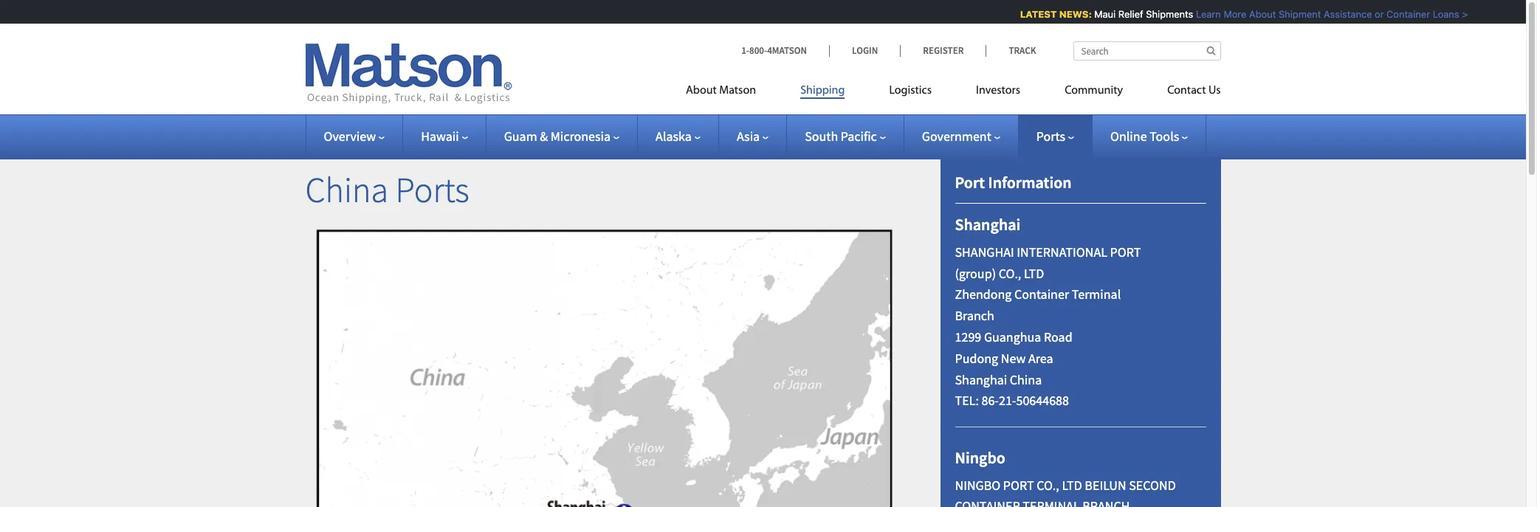 Task type: locate. For each thing, give the bounding box(es) containing it.
port
[[1111, 244, 1142, 261], [1004, 477, 1035, 494]]

overview link
[[324, 128, 385, 145]]

beilun
[[1085, 477, 1127, 494]]

0 horizontal spatial container
[[1015, 286, 1070, 303]]

1 horizontal spatial ltd
[[1063, 477, 1083, 494]]

shanghai up the shanghai
[[955, 215, 1021, 235]]

86-
[[982, 393, 999, 409]]

1 vertical spatial shanghai
[[955, 371, 1008, 388]]

1 vertical spatial china
[[1010, 371, 1042, 388]]

shanghai down pudong
[[955, 371, 1008, 388]]

learn
[[1191, 8, 1217, 20]]

(group)
[[955, 265, 997, 282]]

china down new
[[1010, 371, 1042, 388]]

co., inside the ningbo port co., ltd beilun second container terminal branch
[[1037, 477, 1060, 494]]

container up road on the right of the page
[[1015, 286, 1070, 303]]

0 horizontal spatial port
[[1004, 477, 1035, 494]]

shipping
[[801, 85, 845, 97]]

login link
[[830, 44, 901, 57]]

asia link
[[737, 128, 769, 145]]

investors link
[[954, 78, 1043, 108]]

1 horizontal spatial port
[[1111, 244, 1142, 261]]

shipping link
[[779, 78, 868, 108]]

1 horizontal spatial about
[[1245, 8, 1272, 20]]

1299
[[955, 329, 982, 346]]

information
[[989, 172, 1072, 193]]

shipment
[[1274, 8, 1317, 20]]

0 vertical spatial ltd
[[1025, 265, 1045, 282]]

government
[[922, 128, 992, 145]]

ltd inside shanghai international port (group) co., ltd zhendong container terminal branch 1299 guanghua road pudong new area shanghai china tel: 86-21-50644688
[[1025, 265, 1045, 282]]

maui
[[1090, 8, 1111, 20]]

port inside the ningbo port co., ltd beilun second container terminal branch
[[1004, 477, 1035, 494]]

0 vertical spatial container
[[1382, 8, 1426, 20]]

1-800-4matson link
[[742, 44, 830, 57]]

or
[[1370, 8, 1380, 20]]

ltd up terminal
[[1063, 477, 1083, 494]]

about matson
[[686, 85, 757, 97]]

logistics link
[[868, 78, 954, 108]]

south pacific
[[805, 128, 877, 145]]

0 vertical spatial shanghai
[[955, 215, 1021, 235]]

0 horizontal spatial co.,
[[999, 265, 1022, 282]]

None search field
[[1074, 41, 1221, 61]]

co.,
[[999, 265, 1022, 282], [1037, 477, 1060, 494]]

hawaii link
[[421, 128, 468, 145]]

Search search field
[[1074, 41, 1221, 61]]

top menu navigation
[[686, 78, 1221, 108]]

second
[[1130, 477, 1177, 494]]

government link
[[922, 128, 1001, 145]]

about right more
[[1245, 8, 1272, 20]]

branch
[[955, 307, 995, 324]]

container
[[1382, 8, 1426, 20], [1015, 286, 1070, 303]]

co., inside shanghai international port (group) co., ltd zhendong container terminal branch 1299 guanghua road pudong new area shanghai china tel: 86-21-50644688
[[999, 265, 1022, 282]]

0 horizontal spatial about
[[686, 85, 717, 97]]

tel:
[[955, 393, 979, 409]]

ltd
[[1025, 265, 1045, 282], [1063, 477, 1083, 494]]

register link
[[901, 44, 986, 57]]

ningbo port co., ltd beilun second container terminal branch
[[955, 477, 1177, 507]]

1 horizontal spatial ports
[[1037, 128, 1066, 145]]

800-
[[750, 44, 768, 57]]

road
[[1045, 329, 1073, 346]]

port
[[955, 172, 985, 193]]

shanghai
[[955, 215, 1021, 235], [955, 371, 1008, 388]]

0 horizontal spatial ltd
[[1025, 265, 1045, 282]]

2 shanghai from the top
[[955, 371, 1008, 388]]

community link
[[1043, 78, 1146, 108]]

us
[[1209, 85, 1221, 97]]

section
[[922, 136, 1240, 507]]

port up container
[[1004, 477, 1035, 494]]

china
[[305, 168, 389, 212], [1010, 371, 1042, 388]]

1-800-4matson
[[742, 44, 807, 57]]

china inside shanghai international port (group) co., ltd zhendong container terminal branch 1299 guanghua road pudong new area shanghai china tel: 86-21-50644688
[[1010, 371, 1042, 388]]

1 vertical spatial container
[[1015, 286, 1070, 303]]

0 horizontal spatial ports
[[396, 168, 470, 212]]

1 horizontal spatial container
[[1382, 8, 1426, 20]]

>
[[1458, 8, 1464, 20]]

0 horizontal spatial china
[[305, 168, 389, 212]]

container
[[955, 498, 1021, 507]]

south pacific link
[[805, 128, 886, 145]]

branch
[[1083, 498, 1131, 507]]

0 vertical spatial port
[[1111, 244, 1142, 261]]

relief
[[1114, 8, 1139, 20]]

1 horizontal spatial co.,
[[1037, 477, 1060, 494]]

1 horizontal spatial china
[[1010, 371, 1042, 388]]

blue matson logo with ocean, shipping, truck, rail and logistics written beneath it. image
[[305, 44, 512, 104]]

1 vertical spatial co.,
[[1037, 477, 1060, 494]]

1-
[[742, 44, 750, 57]]

track link
[[986, 44, 1037, 57]]

co., up terminal
[[1037, 477, 1060, 494]]

ports down hawaii
[[396, 168, 470, 212]]

ports
[[1037, 128, 1066, 145], [396, 168, 470, 212]]

ports up information
[[1037, 128, 1066, 145]]

1 vertical spatial port
[[1004, 477, 1035, 494]]

china ports
[[305, 168, 470, 212]]

1 vertical spatial ltd
[[1063, 477, 1083, 494]]

asia
[[737, 128, 760, 145]]

about
[[1245, 8, 1272, 20], [686, 85, 717, 97]]

loans
[[1428, 8, 1455, 20]]

south
[[805, 128, 839, 145]]

latest
[[1015, 8, 1052, 20]]

container right or
[[1382, 8, 1426, 20]]

port up terminal
[[1111, 244, 1142, 261]]

ningbo
[[955, 448, 1006, 468]]

matson
[[720, 85, 757, 97]]

login
[[852, 44, 878, 57]]

1 vertical spatial about
[[686, 85, 717, 97]]

online tools
[[1111, 128, 1180, 145]]

alaska link
[[656, 128, 701, 145]]

latest news: maui relief shipments learn more about shipment assistance or container loans >
[[1015, 8, 1464, 20]]

contact us
[[1168, 85, 1221, 97]]

shanghai inside shanghai international port (group) co., ltd zhendong container terminal branch 1299 guanghua road pudong new area shanghai china tel: 86-21-50644688
[[955, 371, 1008, 388]]

micronesia
[[551, 128, 611, 145]]

0 vertical spatial co.,
[[999, 265, 1022, 282]]

china down overview
[[305, 168, 389, 212]]

about left "matson"
[[686, 85, 717, 97]]

port inside shanghai international port (group) co., ltd zhendong container terminal branch 1299 guanghua road pudong new area shanghai china tel: 86-21-50644688
[[1111, 244, 1142, 261]]

&
[[540, 128, 548, 145]]

co., down the shanghai
[[999, 265, 1022, 282]]

ltd down international on the right of page
[[1025, 265, 1045, 282]]



Task type: vqa. For each thing, say whether or not it's contained in the screenshot.
organizations
no



Task type: describe. For each thing, give the bounding box(es) containing it.
port information
[[955, 172, 1072, 193]]

contact us link
[[1146, 78, 1221, 108]]

about inside about matson link
[[686, 85, 717, 97]]

alaska
[[656, 128, 692, 145]]

logistics
[[890, 85, 932, 97]]

0 vertical spatial about
[[1245, 8, 1272, 20]]

tools
[[1150, 128, 1180, 145]]

new
[[1001, 350, 1026, 367]]

investors
[[977, 85, 1021, 97]]

contact
[[1168, 85, 1207, 97]]

guam & micronesia
[[504, 128, 611, 145]]

search image
[[1207, 46, 1216, 55]]

shanghai
[[955, 244, 1015, 261]]

community
[[1065, 85, 1124, 97]]

overview
[[324, 128, 376, 145]]

terminal
[[1072, 286, 1121, 303]]

1 shanghai from the top
[[955, 215, 1021, 235]]

pacific
[[841, 128, 877, 145]]

container inside shanghai international port (group) co., ltd zhendong container terminal branch 1299 guanghua road pudong new area shanghai china tel: 86-21-50644688
[[1015, 286, 1070, 303]]

area
[[1029, 350, 1054, 367]]

news:
[[1055, 8, 1087, 20]]

21-
[[999, 393, 1017, 409]]

terminal
[[1023, 498, 1080, 507]]

pudong
[[955, 350, 999, 367]]

register
[[924, 44, 964, 57]]

learn more about shipment assistance or container loans > link
[[1191, 8, 1464, 20]]

4matson
[[768, 44, 807, 57]]

shanghai international port (group) co., ltd zhendong container terminal branch 1299 guanghua road pudong new area shanghai china tel: 86-21-50644688
[[955, 244, 1142, 409]]

section containing port information
[[922, 136, 1240, 507]]

hawaii
[[421, 128, 459, 145]]

0 vertical spatial ports
[[1037, 128, 1066, 145]]

zhendong
[[955, 286, 1012, 303]]

50644688
[[1017, 393, 1070, 409]]

shipments
[[1141, 8, 1189, 20]]

guam
[[504, 128, 537, 145]]

0 vertical spatial china
[[305, 168, 389, 212]]

guanghua
[[985, 329, 1042, 346]]

guam & micronesia link
[[504, 128, 620, 145]]

online
[[1111, 128, 1148, 145]]

ningbo
[[955, 477, 1001, 494]]

more
[[1219, 8, 1242, 20]]

ltd inside the ningbo port co., ltd beilun second container terminal branch
[[1063, 477, 1083, 494]]

1 vertical spatial ports
[[396, 168, 470, 212]]

international
[[1017, 244, 1108, 261]]

ports link
[[1037, 128, 1075, 145]]

assistance
[[1319, 8, 1368, 20]]

online tools link
[[1111, 128, 1189, 145]]

track
[[1009, 44, 1037, 57]]

about matson link
[[686, 78, 779, 108]]



